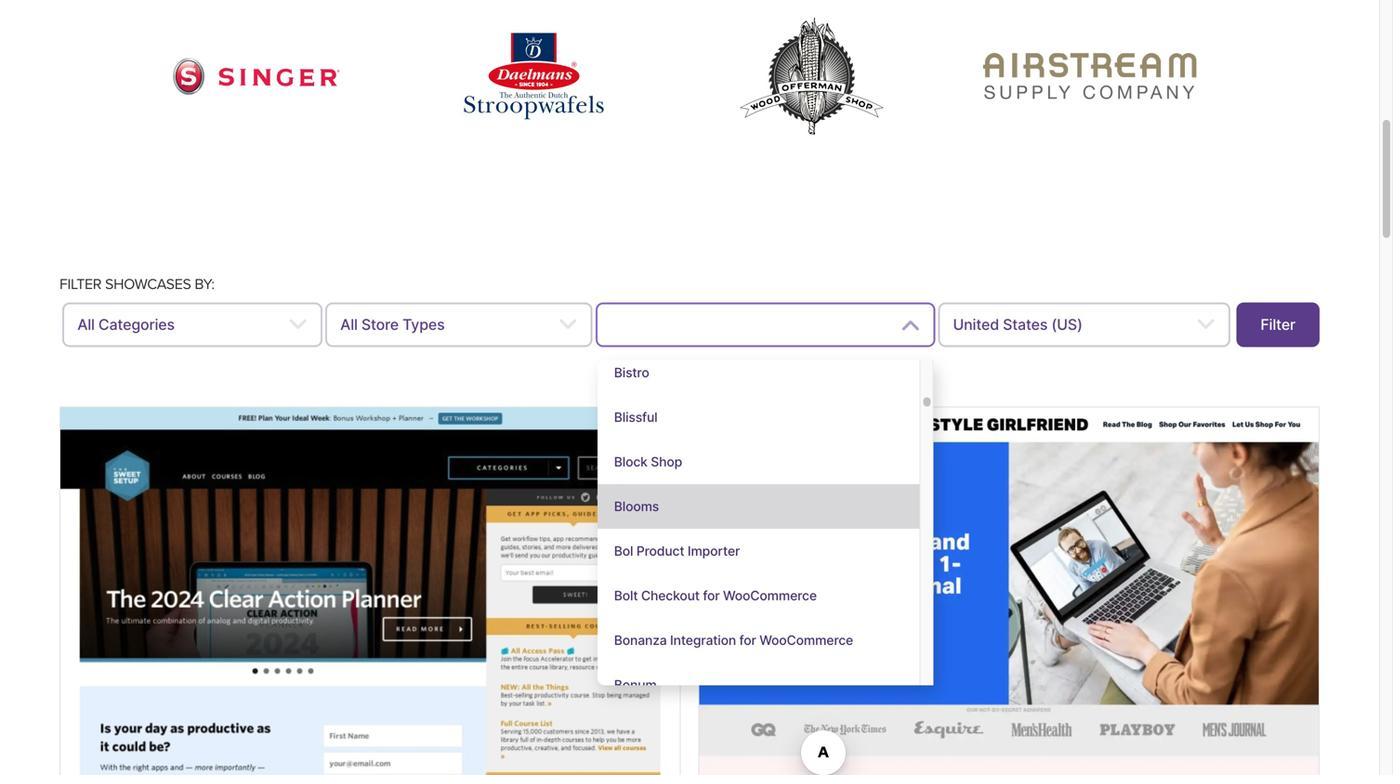 Task type: locate. For each thing, give the bounding box(es) containing it.
woocommerce down bolt checkout for woocommerce option
[[760, 633, 854, 649]]

checkout
[[642, 588, 700, 604]]

all inside field
[[340, 316, 358, 334]]

daelmans stroopwafels image
[[464, 33, 604, 120]]

angle down image inside united states (us) field
[[1197, 314, 1216, 336]]

united states (us)
[[954, 316, 1083, 334]]

categories
[[98, 316, 175, 334]]

0 vertical spatial filter
[[60, 276, 102, 293]]

list box containing bistro
[[598, 351, 934, 708]]

0 vertical spatial woocommerce
[[723, 588, 817, 604]]

None field
[[596, 303, 936, 708]]

angle down image
[[288, 314, 308, 336], [902, 314, 921, 336]]

1 vertical spatial for
[[740, 633, 757, 649]]

offerman workshop image
[[729, 9, 896, 144]]

for right the integration
[[740, 633, 757, 649]]

1 all from the left
[[77, 316, 95, 334]]

all store types
[[340, 316, 445, 334]]

all inside field
[[77, 316, 95, 334]]

filter inside button
[[1261, 316, 1296, 334]]

woocommerce
[[723, 588, 817, 604], [760, 633, 854, 649]]

0 horizontal spatial all
[[77, 316, 95, 334]]

all left store
[[340, 316, 358, 334]]

0 horizontal spatial filter
[[60, 276, 102, 293]]

2 angle down image from the left
[[1197, 314, 1216, 336]]

angle down image left store
[[288, 314, 308, 336]]

1 horizontal spatial angle down image
[[902, 314, 921, 336]]

blissful
[[614, 410, 658, 426]]

1 angle down image from the left
[[559, 314, 578, 336]]

blooms option
[[598, 485, 920, 529]]

0 horizontal spatial angle down image
[[288, 314, 308, 336]]

angle down image inside all store types field
[[559, 314, 578, 336]]

angle down image
[[559, 314, 578, 336], [1197, 314, 1216, 336]]

0 horizontal spatial angle down image
[[559, 314, 578, 336]]

for right checkout
[[703, 588, 720, 604]]

angle down image left united
[[902, 314, 921, 336]]

all left categories
[[77, 316, 95, 334]]

shop
[[651, 454, 683, 470]]

United States (US) field
[[939, 303, 1231, 347]]

bolt checkout for woocommerce option
[[598, 574, 920, 619]]

All Categories field
[[62, 303, 323, 347]]

2 all from the left
[[340, 316, 358, 334]]

singer australia image
[[172, 58, 340, 95]]

1 vertical spatial woocommerce
[[760, 633, 854, 649]]

all for all store types
[[340, 316, 358, 334]]

bistro option
[[598, 351, 920, 395]]

list box
[[598, 351, 934, 708]]

1 angle down image from the left
[[288, 314, 308, 336]]

1 horizontal spatial for
[[740, 633, 757, 649]]

list box inside field
[[598, 351, 934, 708]]

showcases
[[105, 276, 191, 293]]

1 vertical spatial filter
[[1261, 316, 1296, 334]]

0 horizontal spatial for
[[703, 588, 720, 604]]

filter
[[60, 276, 102, 293], [1261, 316, 1296, 334]]

1 horizontal spatial all
[[340, 316, 358, 334]]

0 vertical spatial for
[[703, 588, 720, 604]]

bonum option
[[598, 663, 920, 708]]

by:
[[195, 276, 215, 293]]

2 angle down image from the left
[[902, 314, 921, 336]]

1 horizontal spatial filter
[[1261, 316, 1296, 334]]

filter button
[[1237, 303, 1320, 347]]

block shop
[[614, 454, 683, 470]]

filter for filter
[[1261, 316, 1296, 334]]

airstream supply company image
[[983, 53, 1197, 100]]

for
[[703, 588, 720, 604], [740, 633, 757, 649]]

1 horizontal spatial angle down image
[[1197, 314, 1216, 336]]

all
[[77, 316, 95, 334], [340, 316, 358, 334]]

woocommerce up bonanza integration for woocommerce option
[[723, 588, 817, 604]]

blooms
[[614, 499, 659, 515]]



Task type: vqa. For each thing, say whether or not it's contained in the screenshot.
the All associated with All Store Types
yes



Task type: describe. For each thing, give the bounding box(es) containing it.
store
[[362, 316, 399, 334]]

blissful option
[[598, 395, 920, 440]]

block shop option
[[598, 440, 920, 485]]

bol product importer
[[614, 544, 740, 560]]

filter showcases by:
[[60, 276, 215, 293]]

bonanza
[[614, 633, 667, 649]]

bol
[[614, 544, 634, 560]]

bolt
[[614, 588, 638, 604]]

bonanza integration for woocommerce option
[[598, 619, 920, 663]]

for for checkout
[[703, 588, 720, 604]]

bol product importer option
[[598, 529, 920, 574]]

All Store Types field
[[326, 303, 593, 347]]

bonum
[[614, 678, 657, 693]]

product
[[637, 544, 685, 560]]

angle down image inside all categories field
[[288, 314, 308, 336]]

woocommerce for bonanza integration for woocommerce
[[760, 633, 854, 649]]

all for all categories
[[77, 316, 95, 334]]

for for integration
[[740, 633, 757, 649]]

types
[[403, 316, 445, 334]]

block
[[614, 454, 648, 470]]

bolt checkout for woocommerce
[[614, 588, 817, 604]]

all categories
[[77, 316, 175, 334]]

united
[[954, 316, 1000, 334]]

states
[[1004, 316, 1048, 334]]

importer
[[688, 544, 740, 560]]

none field containing bistro
[[596, 303, 936, 708]]

woocommerce for bolt checkout for woocommerce
[[723, 588, 817, 604]]

angle down image for types
[[559, 314, 578, 336]]

bistro
[[614, 365, 650, 381]]

bonanza integration for woocommerce
[[614, 633, 854, 649]]

filter for filter showcases by:
[[60, 276, 102, 293]]

(us)
[[1052, 316, 1083, 334]]

angle down image for (us)
[[1197, 314, 1216, 336]]

integration
[[671, 633, 736, 649]]



